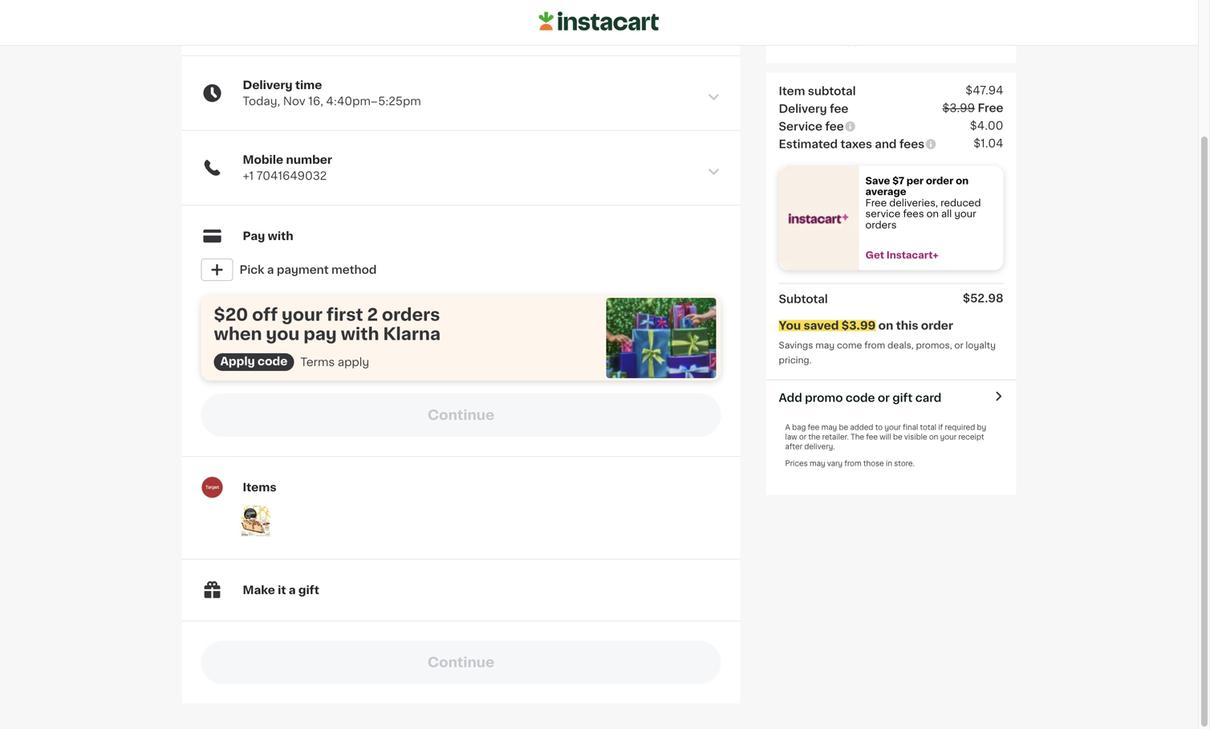 Task type: locate. For each thing, give the bounding box(es) containing it.
0 horizontal spatial from
[[845, 460, 862, 467]]

from right the vary
[[845, 460, 862, 467]]

today,
[[243, 96, 280, 107]]

your inside place your order with peace of mind.
[[859, 20, 886, 31]]

1 vertical spatial orders
[[382, 306, 440, 323]]

if
[[939, 424, 944, 431]]

may down delivery.
[[810, 460, 826, 467]]

may
[[816, 341, 835, 350], [822, 424, 838, 431], [810, 460, 826, 467]]

peace
[[950, 20, 986, 31]]

promos,
[[916, 341, 953, 350]]

deals,
[[888, 341, 914, 350]]

1 horizontal spatial a
[[289, 585, 296, 596]]

0 horizontal spatial with
[[268, 230, 294, 242]]

code down you
[[258, 356, 288, 367]]

add promo code or gift card button
[[779, 390, 942, 406]]

1 vertical spatial fees
[[904, 209, 925, 219]]

delivery up service at the right top
[[779, 103, 828, 114]]

add promo code or gift card
[[779, 392, 942, 403]]

add
[[779, 392, 803, 403]]

1 horizontal spatial or
[[878, 392, 890, 403]]

or up "to"
[[878, 392, 890, 403]]

$3.99 up come in the top right of the page
[[842, 320, 876, 331]]

you
[[779, 320, 801, 331]]

with left peace
[[922, 20, 947, 31]]

time
[[295, 79, 322, 91]]

on left this
[[879, 320, 894, 331]]

your inside $20 off your first 2 orders when you pay with klarna
[[282, 306, 323, 323]]

from
[[865, 341, 886, 350], [845, 460, 862, 467]]

may up "retailer."
[[822, 424, 838, 431]]

0 vertical spatial order
[[888, 20, 920, 31]]

klarna
[[383, 326, 441, 342]]

1 vertical spatial code
[[846, 392, 876, 403]]

1 vertical spatial gift
[[299, 585, 319, 596]]

$7
[[893, 176, 905, 185]]

the
[[851, 434, 865, 441]]

free up service
[[866, 198, 887, 207]]

home image
[[539, 9, 660, 33]]

2 vertical spatial with
[[341, 326, 379, 342]]

your down reduced
[[955, 209, 977, 219]]

1 vertical spatial a
[[289, 585, 296, 596]]

orders down service
[[866, 220, 897, 230]]

0 vertical spatial $3.99
[[943, 102, 976, 114]]

order up promos,
[[922, 320, 954, 331]]

nov
[[283, 96, 306, 107]]

$3.99
[[943, 102, 976, 114], [842, 320, 876, 331]]

or
[[955, 341, 964, 350], [878, 392, 890, 403], [800, 434, 807, 441]]

0 vertical spatial a
[[267, 264, 274, 275]]

2 vertical spatial or
[[800, 434, 807, 441]]

0 vertical spatial orders
[[866, 220, 897, 230]]

with down 2
[[341, 326, 379, 342]]

fee
[[830, 103, 849, 114], [826, 121, 844, 132], [808, 424, 820, 431], [867, 434, 878, 441]]

1 horizontal spatial delivery
[[779, 103, 828, 114]]

subtotal
[[779, 293, 828, 305]]

delivery inside delivery time today, nov 16, 4:40pm–5:25pm
[[243, 79, 293, 91]]

get instacart+ button
[[860, 250, 1004, 261]]

order right per
[[926, 176, 954, 185]]

taxes
[[841, 139, 873, 150]]

2 vertical spatial may
[[810, 460, 826, 467]]

your up pay
[[282, 306, 323, 323]]

orders inside save $7 per order on average free deliveries, reduced service fees on all your orders
[[866, 220, 897, 230]]

per
[[907, 176, 924, 185]]

1 vertical spatial $3.99
[[842, 320, 876, 331]]

total
[[921, 424, 937, 431]]

delivery fee
[[779, 103, 849, 114]]

or left loyalty
[[955, 341, 964, 350]]

0 vertical spatial code
[[258, 356, 288, 367]]

or inside a bag fee may be added to your final total if required by law or the retailer. the fee will be visible on your receipt after delivery.
[[800, 434, 807, 441]]

mobile number +1 7041649032
[[243, 154, 332, 181]]

$3.99 down $47.94
[[943, 102, 976, 114]]

0 horizontal spatial delivery
[[243, 79, 293, 91]]

or down bag
[[800, 434, 807, 441]]

1 vertical spatial delivery
[[779, 103, 828, 114]]

fees down deliveries,
[[904, 209, 925, 219]]

code
[[258, 356, 288, 367], [846, 392, 876, 403]]

0 vertical spatial from
[[865, 341, 886, 350]]

a right pick
[[267, 264, 274, 275]]

delivery up today,
[[243, 79, 293, 91]]

$47.94
[[966, 85, 1004, 96]]

0 vertical spatial or
[[955, 341, 964, 350]]

may inside savings may come from deals, promos, or loyalty pricing.
[[816, 341, 835, 350]]

may inside a bag fee may be added to your final total if required by law or the retailer. the fee will be visible on your receipt after delivery.
[[822, 424, 838, 431]]

service
[[779, 121, 823, 132]]

with
[[922, 20, 947, 31], [268, 230, 294, 242], [341, 326, 379, 342]]

1 vertical spatial may
[[822, 424, 838, 431]]

promo
[[805, 392, 843, 403]]

free inside save $7 per order on average free deliveries, reduced service fees on all your orders
[[866, 198, 887, 207]]

fees right and
[[900, 139, 925, 150]]

orders
[[866, 220, 897, 230], [382, 306, 440, 323]]

fees
[[900, 139, 925, 150], [904, 209, 925, 219]]

0 horizontal spatial be
[[839, 424, 849, 431]]

to
[[876, 424, 883, 431]]

a inside the pick a payment method "button"
[[267, 264, 274, 275]]

1 horizontal spatial orders
[[866, 220, 897, 230]]

off
[[252, 306, 278, 323]]

receipt
[[959, 434, 985, 441]]

saved
[[804, 320, 839, 331]]

first
[[327, 306, 363, 323]]

after
[[786, 443, 803, 450]]

service
[[866, 209, 901, 219]]

will
[[880, 434, 892, 441]]

gift inside button
[[893, 392, 913, 403]]

delivery
[[243, 79, 293, 91], [779, 103, 828, 114]]

terms apply
[[301, 356, 369, 368]]

0 horizontal spatial a
[[267, 264, 274, 275]]

be up "retailer."
[[839, 424, 849, 431]]

instacart+
[[887, 250, 939, 260]]

required
[[945, 424, 976, 431]]

be
[[839, 424, 849, 431], [894, 434, 903, 441]]

order
[[888, 20, 920, 31], [926, 176, 954, 185], [922, 320, 954, 331]]

pick
[[240, 264, 265, 275]]

with right pay
[[268, 230, 294, 242]]

1 vertical spatial or
[[878, 392, 890, 403]]

and
[[875, 139, 897, 150]]

fee down 'subtotal'
[[830, 103, 849, 114]]

item subtotal
[[779, 86, 856, 97]]

code up added at bottom right
[[846, 392, 876, 403]]

0 vertical spatial with
[[922, 20, 947, 31]]

0 horizontal spatial free
[[866, 198, 887, 207]]

order right place
[[888, 20, 920, 31]]

a bag fee may be added to your final total if required by law or the retailer. the fee will be visible on your receipt after delivery.
[[786, 424, 987, 450]]

gift left card
[[893, 392, 913, 403]]

orders up klarna
[[382, 306, 440, 323]]

on up reduced
[[956, 176, 969, 185]]

2 horizontal spatial or
[[955, 341, 964, 350]]

free up $4.00
[[978, 102, 1004, 114]]

a
[[786, 424, 791, 431]]

1 horizontal spatial gift
[[893, 392, 913, 403]]

0 vertical spatial may
[[816, 341, 835, 350]]

$3.99 free
[[943, 102, 1004, 114]]

0 vertical spatial be
[[839, 424, 849, 431]]

0 horizontal spatial code
[[258, 356, 288, 367]]

1 horizontal spatial from
[[865, 341, 886, 350]]

1 vertical spatial with
[[268, 230, 294, 242]]

0 vertical spatial free
[[978, 102, 1004, 114]]

your up more info about 100% satisfaction guarantee image on the right
[[859, 20, 886, 31]]

1 vertical spatial be
[[894, 434, 903, 441]]

from inside savings may come from deals, promos, or loyalty pricing.
[[865, 341, 886, 350]]

1 vertical spatial free
[[866, 198, 887, 207]]

added
[[851, 424, 874, 431]]

visible
[[905, 434, 928, 441]]

estimated taxes and fees
[[779, 139, 925, 150]]

1 horizontal spatial with
[[341, 326, 379, 342]]

0 vertical spatial gift
[[893, 392, 913, 403]]

2 horizontal spatial with
[[922, 20, 947, 31]]

delivery for delivery fee
[[779, 103, 828, 114]]

this
[[897, 320, 919, 331]]

on down total
[[930, 434, 939, 441]]

those
[[864, 460, 885, 467]]

be right will
[[894, 434, 903, 441]]

0 horizontal spatial or
[[800, 434, 807, 441]]

your
[[859, 20, 886, 31], [955, 209, 977, 219], [282, 306, 323, 323], [885, 424, 902, 431], [941, 434, 957, 441]]

gift
[[893, 392, 913, 403], [299, 585, 319, 596]]

gift right the it
[[299, 585, 319, 596]]

reduced
[[941, 198, 982, 207]]

fee down "to"
[[867, 434, 878, 441]]

may down 'saved'
[[816, 341, 835, 350]]

get instacart+
[[866, 250, 939, 260]]

edwards® turtle pie image
[[240, 505, 272, 537]]

or inside button
[[878, 392, 890, 403]]

1 horizontal spatial code
[[846, 392, 876, 403]]

1 vertical spatial order
[[926, 176, 954, 185]]

0 horizontal spatial gift
[[299, 585, 319, 596]]

from down you saved $3.99 on this order
[[865, 341, 886, 350]]

a right the it
[[289, 585, 296, 596]]

1 horizontal spatial free
[[978, 102, 1004, 114]]

in
[[886, 460, 893, 467]]

on left all
[[927, 209, 939, 219]]

or inside savings may come from deals, promos, or loyalty pricing.
[[955, 341, 964, 350]]

average
[[866, 187, 907, 196]]

1 vertical spatial from
[[845, 460, 862, 467]]

0 vertical spatial delivery
[[243, 79, 293, 91]]

of
[[989, 20, 1001, 31]]

0 horizontal spatial orders
[[382, 306, 440, 323]]



Task type: describe. For each thing, give the bounding box(es) containing it.
pay
[[304, 326, 337, 342]]

bag
[[793, 424, 806, 431]]

place your order with peace of mind.
[[824, 20, 1001, 47]]

prices may vary from those in store.
[[786, 460, 915, 467]]

fee up the in the bottom of the page
[[808, 424, 820, 431]]

subtotal
[[808, 86, 856, 97]]

law
[[786, 434, 798, 441]]

pricing.
[[779, 356, 812, 365]]

your inside save $7 per order on average free deliveries, reduced service fees on all your orders
[[955, 209, 977, 219]]

card
[[916, 392, 942, 403]]

orders inside $20 off your first 2 orders when you pay with klarna
[[382, 306, 440, 323]]

pay with
[[243, 230, 294, 242]]

make
[[243, 585, 275, 596]]

0 horizontal spatial $3.99
[[842, 320, 876, 331]]

may for come
[[816, 341, 835, 350]]

deliveries,
[[890, 198, 939, 207]]

apply
[[338, 356, 369, 368]]

item
[[779, 86, 806, 97]]

save $7 per order on average free deliveries, reduced service fees on all your orders
[[866, 176, 984, 230]]

mind.
[[824, 36, 857, 47]]

16,
[[308, 96, 323, 107]]

method
[[332, 264, 377, 275]]

from for those
[[845, 460, 862, 467]]

terms
[[301, 356, 335, 368]]

order inside save $7 per order on average free deliveries, reduced service fees on all your orders
[[926, 176, 954, 185]]

come
[[837, 341, 863, 350]]

delivery for delivery time today, nov 16, 4:40pm–5:25pm
[[243, 79, 293, 91]]

0 vertical spatial fees
[[900, 139, 925, 150]]

you saved $3.99 on this order
[[779, 320, 954, 331]]

apply code
[[220, 356, 288, 367]]

$1.04
[[974, 138, 1004, 149]]

order inside place your order with peace of mind.
[[888, 20, 920, 31]]

you
[[266, 326, 300, 342]]

on inside a bag fee may be added to your final total if required by law or the retailer. the fee will be visible on your receipt after delivery.
[[930, 434, 939, 441]]

your up will
[[885, 424, 902, 431]]

delivery time image
[[707, 90, 721, 104]]

mobile
[[243, 154, 284, 165]]

prices
[[786, 460, 808, 467]]

fee up estimated taxes and fees
[[826, 121, 844, 132]]

1 horizontal spatial be
[[894, 434, 903, 441]]

+1
[[243, 170, 254, 181]]

2 vertical spatial order
[[922, 320, 954, 331]]

more info about 100% satisfaction guarantee image
[[858, 34, 871, 47]]

4:40pm–5:25pm
[[326, 96, 421, 107]]

the
[[809, 434, 821, 441]]

items
[[243, 482, 277, 493]]

fees inside save $7 per order on average free deliveries, reduced service fees on all your orders
[[904, 209, 925, 219]]

savings
[[779, 341, 814, 350]]

$20 off your first 2 orders when you pay with klarna
[[214, 306, 441, 342]]

it
[[278, 585, 286, 596]]

with inside $20 off your first 2 orders when you pay with klarna
[[341, 326, 379, 342]]

vary
[[828, 460, 843, 467]]

1 horizontal spatial $3.99
[[943, 102, 976, 114]]

your down the if
[[941, 434, 957, 441]]

with inside place your order with peace of mind.
[[922, 20, 947, 31]]

apply
[[220, 356, 255, 367]]

make it a gift
[[243, 585, 319, 596]]

final
[[903, 424, 919, 431]]

place
[[824, 20, 856, 31]]

$20
[[214, 306, 248, 323]]

when
[[214, 326, 262, 342]]

pay
[[243, 230, 265, 242]]

may for vary
[[810, 460, 826, 467]]

save
[[866, 176, 891, 185]]

payment
[[277, 264, 329, 275]]

retailer.
[[823, 434, 849, 441]]

number
[[286, 154, 332, 165]]

by
[[978, 424, 987, 431]]

$4.00
[[971, 120, 1004, 131]]

7041649032
[[257, 170, 327, 181]]

code inside button
[[846, 392, 876, 403]]

delivery.
[[805, 443, 835, 450]]

pick a payment method
[[240, 264, 377, 275]]

savings may come from deals, promos, or loyalty pricing.
[[779, 341, 999, 365]]

get
[[866, 250, 885, 260]]

service fee
[[779, 121, 844, 132]]

loyalty
[[966, 341, 996, 350]]

delivery time today, nov 16, 4:40pm–5:25pm
[[243, 79, 421, 107]]

from for deals,
[[865, 341, 886, 350]]

mobile number image
[[707, 165, 721, 179]]

estimated
[[779, 139, 838, 150]]

store.
[[895, 460, 915, 467]]

$52.98
[[963, 293, 1004, 304]]



Task type: vqa. For each thing, say whether or not it's contained in the screenshot.
Buy It Again button
no



